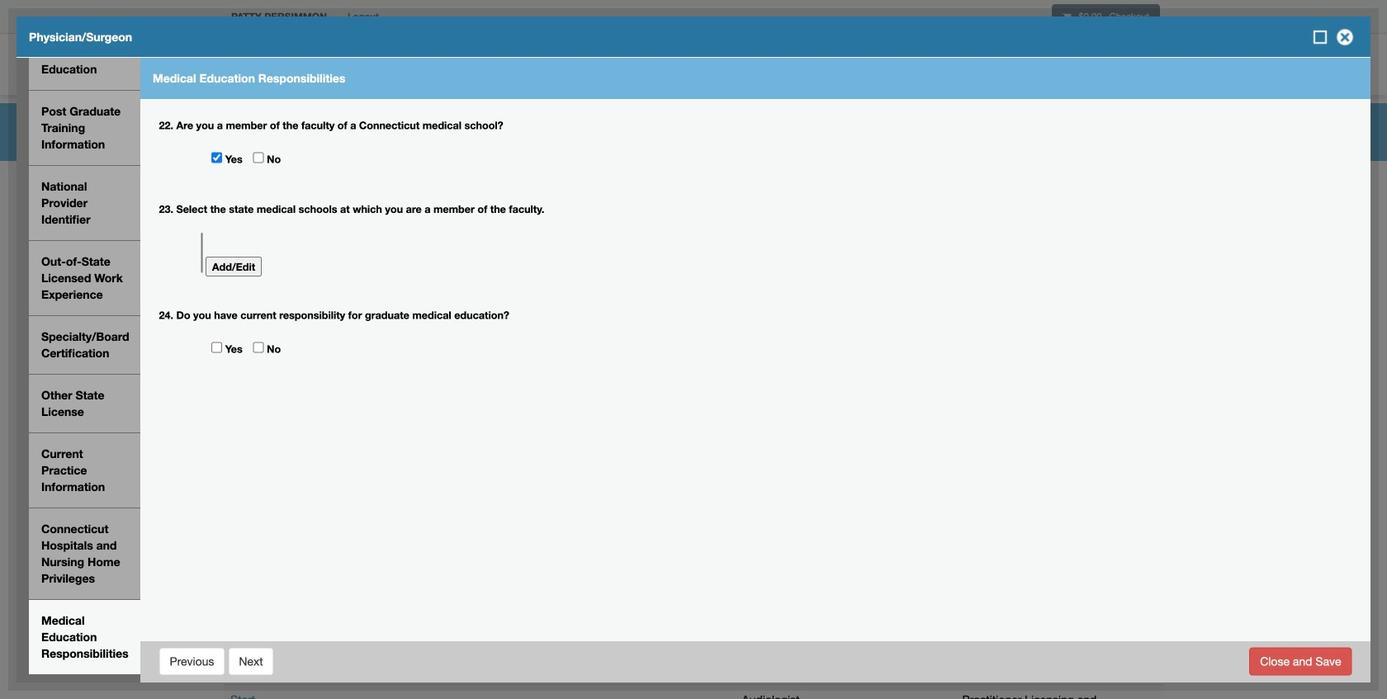 Task type: locate. For each thing, give the bounding box(es) containing it.
None button
[[206, 257, 262, 277], [159, 648, 225, 676], [228, 648, 274, 676], [1250, 648, 1352, 676], [206, 257, 262, 277], [159, 648, 225, 676], [228, 648, 274, 676], [1250, 648, 1352, 676]]

None checkbox
[[211, 152, 222, 163], [253, 342, 264, 353], [211, 152, 222, 163], [253, 342, 264, 353]]

<b><center>state of connecticut<br>
 online elicense website</center></b> image
[[223, 37, 420, 64]]

None checkbox
[[253, 152, 264, 163], [211, 342, 222, 353], [253, 152, 264, 163], [211, 342, 222, 353]]

maximize/minimize image
[[1313, 29, 1329, 45]]



Task type: describe. For each thing, give the bounding box(es) containing it.
close window image
[[1332, 24, 1359, 50]]



Task type: vqa. For each thing, say whether or not it's contained in the screenshot.
<b><center>State of Connecticut<br>
 Online eLicense Website</center></b> Image
yes



